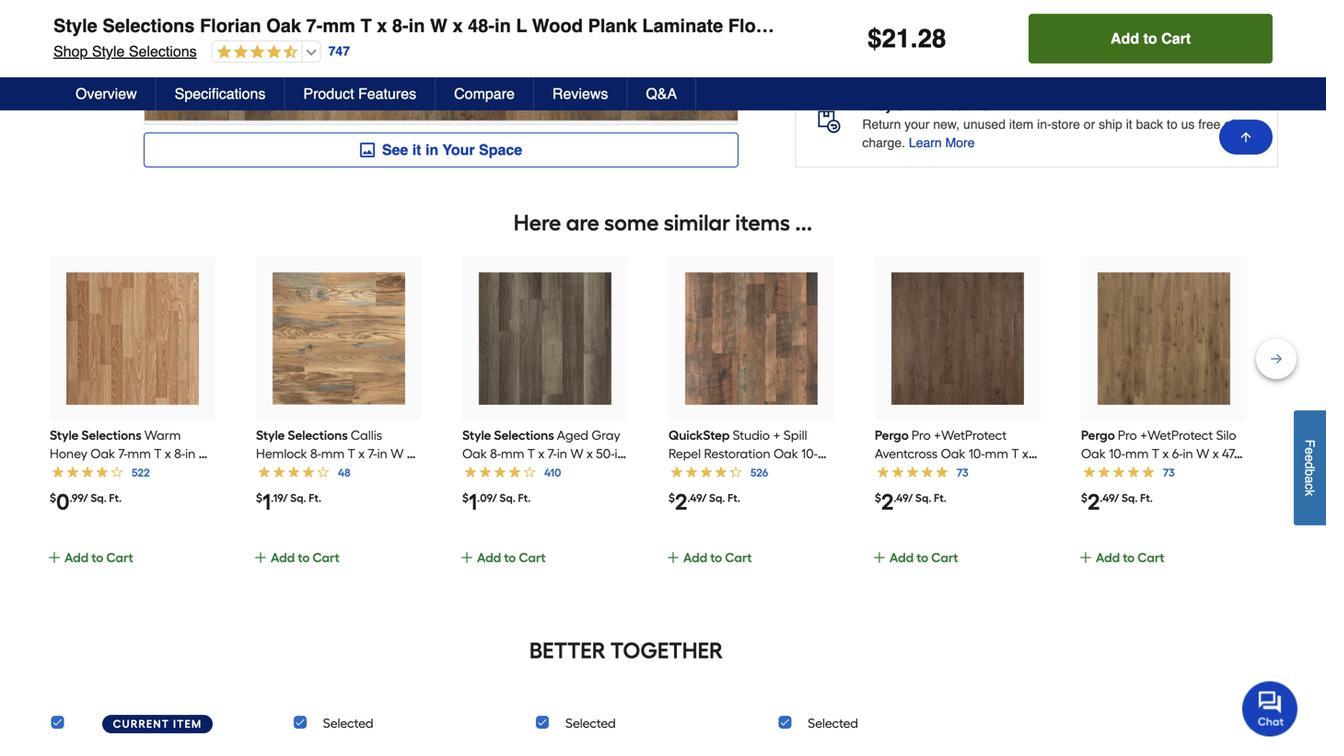 Task type: locate. For each thing, give the bounding box(es) containing it.
wood
[[527, 0, 578, 22], [532, 15, 583, 36]]

selections inside style selections florian oak 7-mm t x 8-in w x 48-in l wood plank laminate flooring (23.91-sq ft) item # 963309 | model # 360731-31568
[[97, 0, 189, 22]]

overview
[[76, 85, 137, 102]]

style selections warm honey oak 7-mm t x 8-in w x 48-in l wood plank laminate flooring (23.91-sq ft) image
[[66, 273, 199, 405]]

add
[[1111, 30, 1140, 47], [64, 550, 89, 566], [271, 550, 295, 566], [477, 550, 501, 566], [683, 550, 708, 566], [890, 550, 914, 566], [1096, 550, 1120, 566]]

in inside see it in your space button
[[426, 141, 439, 158]]

2 pergo from the left
[[1081, 428, 1115, 443]]

ft) up 21
[[887, 0, 905, 22]]

f
[[1303, 440, 1318, 448]]

add for 2nd the 1 list item from left
[[477, 550, 501, 566]]

2 $ 2 .49/ sq. ft. from the left
[[875, 489, 947, 516]]

$ 2 .49/ sq. ft. for quickstep link
[[669, 489, 740, 516]]

flooring inside style selections florian oak 7-mm t x 8-in w x 48-in l wood plank laminate flooring (23.91-sq ft) item # 963309 | model # 360731-31568
[[723, 0, 797, 22]]

style selections up .99/
[[50, 428, 142, 443]]

add for first the 1 list item from left
[[271, 550, 295, 566]]

$ 2 .49/ sq. ft.
[[669, 489, 740, 516], [875, 489, 947, 516], [1081, 489, 1153, 516]]

oak right 360731-
[[266, 15, 301, 36]]

6 sq. from the left
[[1122, 492, 1138, 505]]

plus image for 0 list item
[[47, 551, 62, 566]]

here are some similar items ...
[[514, 210, 813, 236]]

2 2 list item from the left
[[872, 256, 1041, 589]]

5 sq. from the left
[[916, 492, 932, 505]]

e
[[1303, 448, 1318, 455], [1303, 455, 1318, 462]]

0 horizontal spatial .49/
[[688, 492, 707, 505]]

f e e d b a c k
[[1303, 440, 1318, 497]]

laminate for style selections florian oak 7-mm t x 8-in w x 48-in l wood plank laminate flooring (23.91-sq ft) item # 963309 | model # 360731-31568
[[637, 0, 718, 22]]

ft. inside the $ 0 .99/ sq. ft.
[[109, 492, 122, 505]]

7- up product
[[301, 0, 317, 22]]

model
[[138, 28, 173, 42]]

laminate inside style selections florian oak 7-mm t x 8-in w x 48-in l wood plank laminate flooring (23.91-sq ft) item # 963309 | model # 360731-31568
[[637, 0, 718, 22]]

2 horizontal spatial style selections
[[462, 428, 554, 443]]

5 ft. from the left
[[934, 492, 947, 505]]

1 1 from the left
[[262, 489, 271, 516]]

laminate
[[637, 0, 718, 22], [642, 15, 723, 36]]

0 horizontal spatial 1
[[262, 489, 271, 516]]

2 horizontal spatial $ 2 .49/ sq. ft.
[[1081, 489, 1153, 516]]

l for style selections florian oak 7-mm t x 8-in w x 48-in l wood plank laminate flooring (23.91-sq ft)
[[516, 15, 527, 36]]

sq. inside $ 1 .19/ sq. ft.
[[290, 492, 306, 505]]

0 horizontal spatial #
[[77, 28, 84, 42]]

3 2 list item from the left
[[1079, 256, 1247, 589]]

florian up 360731-
[[194, 0, 256, 22]]

add to cart for style selections link related to $ 0 .99/ sq. ft.
[[64, 550, 133, 566]]

747
[[329, 44, 350, 59], [323, 51, 345, 66]]

compare button
[[436, 77, 534, 111]]

747 left the heart outline image at top left
[[329, 44, 350, 59]]

$ inside $ 1 .19/ sq. ft.
[[256, 492, 262, 505]]

florian for style selections florian oak 7-mm t x 8-in w x 48-in l wood plank laminate flooring (23.91-sq ft) item # 963309 | model # 360731-31568
[[194, 0, 256, 22]]

3 add to cart link from the left
[[460, 548, 625, 589]]

learn more link
[[909, 134, 975, 152]]

wood inside style selections florian oak 7-mm t x 8-in w x 48-in l wood plank laminate flooring (23.91-sq ft) item # 963309 | model # 360731-31568
[[527, 0, 578, 22]]

1 horizontal spatial style selections link
[[256, 428, 416, 517]]

ft. for style selections link for $ 1 .19/ sq. ft.
[[309, 492, 321, 505]]

style selections up the .09/
[[462, 428, 554, 443]]

item number 9 6 3 3 0 9 and model number 3 6 0 7 3 1 - 3 1 5 6 8 element
[[48, 26, 1279, 44]]

1 horizontal spatial $ 2 .49/ sq. ft.
[[875, 489, 947, 516]]

0 horizontal spatial pergo link
[[875, 428, 1038, 554]]

ft) left .
[[892, 15, 911, 36]]

style selections link for $ 1 .19/ sq. ft.
[[256, 428, 416, 517]]

ft. for style selections link related to $ 0 .99/ sq. ft.
[[109, 492, 122, 505]]

pergo pro +wetprotect silo oak 10-mm t x 6-in w x 47-1/4-in l waterproof and water resistant wood plank laminate flooring (22.17-sq ft) image
[[1098, 273, 1231, 405]]

2 2 from the left
[[881, 489, 894, 516]]

1 ft. from the left
[[109, 492, 122, 505]]

3 .49/ from the left
[[1100, 492, 1120, 505]]

.49/ for "pergo" link corresponding to pergo pro +wetprotect aventcross oak 10-mm t x 6-in w x 47-1/4-in l waterproof and water resistant wood plank laminate flooring (22.17-sq ft) "image"
[[894, 492, 913, 505]]

6 add to cart link from the left
[[1079, 548, 1243, 589]]

plank
[[583, 0, 632, 22], [588, 15, 637, 36]]

.49/ for pergo pro +wetprotect silo oak 10-mm t x 6-in w x 47-1/4-in l waterproof and water resistant wood plank laminate flooring (22.17-sq ft) image "pergo" link
[[1100, 492, 1120, 505]]

sq. for style selections link for $ 1 .19/ sq. ft.
[[290, 492, 306, 505]]

plus image for first the 1 list item from left
[[253, 551, 268, 566]]

pergo pro +wetprotect aventcross oak 10-mm t x 6-in w x 47-1/4-in l waterproof and water resistant wood plank laminate flooring (22.17-sq ft) image
[[892, 273, 1024, 405]]

item
[[173, 718, 202, 731]]

specifications
[[175, 85, 266, 102]]

1 horizontal spatial 2 list item
[[872, 256, 1041, 589]]

(23.91- inside style selections florian oak 7-mm t x 8-in w x 48-in l wood plank laminate flooring (23.91-sq ft) item # 963309 | model # 360731-31568
[[802, 0, 860, 22]]

1 # from the left
[[77, 28, 84, 42]]

add to cart inside 0 list item
[[64, 550, 133, 566]]

# right item on the left of page
[[77, 28, 84, 42]]

2 pergo link from the left
[[1081, 428, 1247, 536]]

sq. inside the $ 0 .99/ sq. ft.
[[91, 492, 107, 505]]

free
[[1199, 117, 1221, 132]]

wood for style selections florian oak 7-mm t x 8-in w x 48-in l wood plank laminate flooring (23.91-sq ft) item # 963309 | model # 360731-31568
[[527, 0, 578, 22]]

florian up specifications
[[200, 15, 261, 36]]

1 horizontal spatial style selections
[[256, 428, 348, 443]]

add to cart link inside 0 list item
[[47, 548, 212, 589]]

|
[[130, 28, 134, 42]]

add to cart link
[[47, 548, 212, 589], [253, 548, 418, 589], [460, 548, 625, 589], [666, 548, 831, 589], [872, 548, 1037, 589], [1079, 548, 1243, 589]]

plank up 'reviews'
[[588, 15, 637, 36]]

1 plus image from the left
[[47, 551, 62, 566]]

pergo for "pergo" link corresponding to pergo pro +wetprotect aventcross oak 10-mm t x 6-in w x 47-1/4-in l waterproof and water resistant wood plank laminate flooring (22.17-sq ft) "image"
[[875, 428, 909, 443]]

e up b on the bottom of page
[[1303, 455, 1318, 462]]

$ 2 .49/ sq. ft. for pergo pro +wetprotect silo oak 10-mm t x 6-in w x 47-1/4-in l waterproof and water resistant wood plank laminate flooring (22.17-sq ft) image "pergo" link
[[1081, 489, 1153, 516]]

2 horizontal spatial selected
[[808, 716, 858, 732]]

sq left .
[[866, 15, 887, 36]]

7- for style selections florian oak 7-mm t x 8-in w x 48-in l wood plank laminate flooring (23.91-sq ft)
[[306, 15, 323, 36]]

style selections for $ 1 .19/ sq. ft.
[[256, 428, 348, 443]]

48- for style selections florian oak 7-mm t x 8-in w x 48-in l wood plank laminate flooring (23.91-sq ft) item # 963309 | model # 360731-31568
[[463, 0, 489, 22]]

cart for pergo pro +wetprotect silo oak 10-mm t x 6-in w x 47-1/4-in l waterproof and water resistant wood plank laminate flooring (22.17-sq ft) image "pergo" link
[[1138, 550, 1165, 566]]

to for third 2 list item from the left
[[1123, 550, 1135, 566]]

(23.91- for style selections florian oak 7-mm t x 8-in w x 48-in l wood plank laminate flooring (23.91-sq ft)
[[807, 15, 866, 36]]

add to cart
[[1111, 30, 1191, 47], [64, 550, 133, 566], [271, 550, 340, 566], [477, 550, 546, 566], [683, 550, 752, 566], [890, 550, 959, 566], [1096, 550, 1165, 566]]

reviews
[[553, 85, 608, 102]]

1 style selections from the left
[[50, 428, 142, 443]]

2 style selections link from the left
[[256, 428, 416, 517]]

1 pergo link from the left
[[875, 428, 1038, 554]]

cart inside 0 list item
[[106, 550, 133, 566]]

plus image
[[47, 551, 62, 566], [253, 551, 268, 566], [460, 551, 474, 566], [872, 551, 887, 566], [1079, 551, 1093, 566]]

easy & free returns return your new, unused item in-store or ship it back to us free of charge.
[[862, 99, 1235, 150]]

quickstep link
[[669, 428, 827, 554]]

1 horizontal spatial it
[[1126, 117, 1133, 132]]

2 horizontal spatial .49/
[[1100, 492, 1120, 505]]

$ inside the $ 0 .99/ sq. ft.
[[50, 492, 56, 505]]

cart for style selections link for $ 1 .19/ sq. ft.
[[313, 550, 340, 566]]

florian for style selections florian oak 7-mm t x 8-in w x 48-in l wood plank laminate flooring (23.91-sq ft)
[[200, 15, 261, 36]]

selections inside 0 list item
[[81, 428, 142, 443]]

mm inside style selections florian oak 7-mm t x 8-in w x 48-in l wood plank laminate flooring (23.91-sq ft) item # 963309 | model # 360731-31568
[[317, 0, 350, 22]]

plank up item number 9 6 3 3 0 9 and model number 3 6 0 7 3 1 - 3 1 5 6 8 element
[[583, 0, 632, 22]]

4 plus image from the left
[[872, 551, 887, 566]]

0 horizontal spatial 2 list item
[[666, 256, 835, 589]]

1 sq. from the left
[[91, 492, 107, 505]]

ft) for style selections florian oak 7-mm t x 8-in w x 48-in l wood plank laminate flooring (23.91-sq ft) item # 963309 | model # 360731-31568
[[887, 0, 905, 22]]

$ inside $ 1 .09/ sq. ft.
[[462, 492, 469, 505]]

1 horizontal spatial selected
[[566, 716, 616, 732]]

$ for pergo pro +wetprotect aventcross oak 10-mm t x 6-in w x 47-1/4-in l waterproof and water resistant wood plank laminate flooring (22.17-sq ft) "image"
[[875, 492, 881, 505]]

8- for style selections florian oak 7-mm t x 8-in w x 48-in l wood plank laminate flooring (23.91-sq ft)
[[392, 15, 409, 36]]

7-
[[301, 0, 317, 22], [306, 15, 323, 36]]

3 ft. from the left
[[518, 492, 531, 505]]

$ for style selections callis hemlock 8-mm t x 7-in w x 50-in l wood plank laminate flooring (24.12-sq ft) image
[[256, 492, 262, 505]]

ft. inside $ 1 .09/ sq. ft.
[[518, 492, 531, 505]]

# right model
[[177, 28, 184, 42]]

l inside style selections florian oak 7-mm t x 8-in w x 48-in l wood plank laminate flooring (23.91-sq ft) item # 963309 | model # 360731-31568
[[511, 0, 522, 22]]

ft. for pergo pro +wetprotect silo oak 10-mm t x 6-in w x 47-1/4-in l waterproof and water resistant wood plank laminate flooring (22.17-sq ft) image "pergo" link
[[1140, 492, 1153, 505]]

&
[[896, 99, 905, 113]]

sq.
[[91, 492, 107, 505], [290, 492, 306, 505], [500, 492, 516, 505], [709, 492, 725, 505], [916, 492, 932, 505], [1122, 492, 1138, 505]]

laminate up q&a
[[642, 15, 723, 36]]

0 horizontal spatial style selections link
[[50, 428, 212, 517]]

3 plus image from the left
[[460, 551, 474, 566]]

3 style selections from the left
[[462, 428, 554, 443]]

shop
[[53, 43, 88, 60], [48, 51, 82, 68]]

360731-
[[184, 28, 232, 42]]

7- for style selections florian oak 7-mm t x 8-in w x 48-in l wood plank laminate flooring (23.91-sq ft) item # 963309 | model # 360731-31568
[[301, 0, 317, 22]]

1 list item
[[253, 256, 422, 589], [460, 256, 628, 589]]

48- inside style selections florian oak 7-mm t x 8-in w x 48-in l wood plank laminate flooring (23.91-sq ft) item # 963309 | model # 360731-31568
[[463, 0, 489, 22]]

#
[[77, 28, 84, 42], [177, 28, 184, 42]]

overview button
[[57, 77, 156, 111]]

1 $ 2 .49/ sq. ft. from the left
[[669, 489, 740, 516]]

1 .49/ from the left
[[688, 492, 707, 505]]

your
[[905, 117, 930, 132]]

ft.
[[109, 492, 122, 505], [309, 492, 321, 505], [518, 492, 531, 505], [728, 492, 740, 505], [934, 492, 947, 505], [1140, 492, 1153, 505]]

sq inside style selections florian oak 7-mm t x 8-in w x 48-in l wood plank laminate flooring (23.91-sq ft) item # 963309 | model # 360731-31568
[[860, 0, 882, 22]]

8-
[[387, 0, 403, 22], [392, 15, 409, 36]]

2 list item
[[666, 256, 835, 589], [872, 256, 1041, 589], [1079, 256, 1247, 589]]

$
[[868, 24, 882, 53], [50, 492, 56, 505], [256, 492, 262, 505], [462, 492, 469, 505], [669, 492, 675, 505], [875, 492, 881, 505], [1081, 492, 1088, 505]]

selected
[[323, 716, 373, 732], [566, 716, 616, 732], [808, 716, 858, 732]]

1 style selections link from the left
[[50, 428, 212, 517]]

add to cart link for 2nd the 1 list item from left
[[460, 548, 625, 589]]

l up compare
[[511, 0, 522, 22]]

.99/
[[70, 492, 88, 505]]

to inside 0 list item
[[91, 550, 103, 566]]

1 horizontal spatial pergo
[[1081, 428, 1115, 443]]

style selections link
[[50, 428, 212, 517], [256, 428, 416, 517], [462, 428, 626, 499]]

2 horizontal spatial 2
[[1088, 489, 1100, 516]]

shop style selections
[[53, 43, 197, 60], [48, 51, 191, 68]]

better
[[530, 638, 606, 665]]

0 horizontal spatial $ 2 .49/ sq. ft.
[[669, 489, 740, 516]]

sq. inside $ 1 .09/ sq. ft.
[[500, 492, 516, 505]]

sq
[[860, 0, 882, 22], [866, 15, 887, 36]]

1 horizontal spatial 2
[[881, 489, 894, 516]]

style selections for $ 0 .99/ sq. ft.
[[50, 428, 142, 443]]

space
[[479, 141, 522, 158]]

4 sq. from the left
[[709, 492, 725, 505]]

3 2 from the left
[[1088, 489, 1100, 516]]

2 selected from the left
[[566, 716, 616, 732]]

1 horizontal spatial .49/
[[894, 492, 913, 505]]

1
[[262, 489, 271, 516], [469, 489, 477, 516]]

sq up $ 21 . 28
[[860, 0, 882, 22]]

cart for style selections link related to $ 0 .99/ sq. ft.
[[106, 550, 133, 566]]

3 style selections link from the left
[[462, 428, 626, 499]]

l up compare button
[[516, 15, 527, 36]]

oak
[[261, 0, 296, 22], [266, 15, 301, 36]]

0 horizontal spatial pergo
[[875, 428, 909, 443]]

$ 0 .99/ sq. ft.
[[50, 489, 122, 516]]

schedule
[[955, 39, 1020, 56]]

6 ft. from the left
[[1140, 492, 1153, 505]]

in-
[[1037, 117, 1052, 132]]

oak inside style selections florian oak 7-mm t x 8-in w x 48-in l wood plank laminate flooring (23.91-sq ft) item # 963309 | model # 360731-31568
[[261, 0, 296, 22]]

ft) inside style selections florian oak 7-mm t x 8-in w x 48-in l wood plank laminate flooring (23.91-sq ft) item # 963309 | model # 360731-31568
[[887, 0, 905, 22]]

2 add to cart link from the left
[[253, 548, 418, 589]]

2 horizontal spatial style selections link
[[462, 428, 626, 499]]

0 horizontal spatial 1 list item
[[253, 256, 422, 589]]

in
[[403, 0, 420, 22], [489, 0, 506, 22], [409, 15, 425, 36], [495, 15, 511, 36], [426, 141, 439, 158]]

mm
[[317, 0, 350, 22], [323, 15, 355, 36]]

1 horizontal spatial 1 list item
[[460, 256, 628, 589]]

together
[[611, 638, 723, 665]]

1 2 from the left
[[675, 489, 688, 516]]

t inside style selections florian oak 7-mm t x 8-in w x 48-in l wood plank laminate flooring (23.91-sq ft) item # 963309 | model # 360731-31568
[[355, 0, 366, 22]]

flooring for style selections florian oak 7-mm t x 8-in w x 48-in l wood plank laminate flooring (23.91-sq ft)
[[728, 15, 802, 36]]

2 horizontal spatial 2 list item
[[1079, 256, 1247, 589]]

7- inside style selections florian oak 7-mm t x 8-in w x 48-in l wood plank laminate flooring (23.91-sq ft) item # 963309 | model # 360731-31568
[[301, 0, 317, 22]]

pergo link for pergo pro +wetprotect aventcross oak 10-mm t x 6-in w x 47-1/4-in l waterproof and water resistant wood plank laminate flooring (22.17-sq ft) "image"
[[875, 428, 1038, 554]]

plus image for third 2 list item from the left
[[1079, 551, 1093, 566]]

8- for style selections florian oak 7-mm t x 8-in w x 48-in l wood plank laminate flooring (23.91-sq ft) item # 963309 | model # 360731-31568
[[387, 0, 403, 22]]

w inside style selections florian oak 7-mm t x 8-in w x 48-in l wood plank laminate flooring (23.91-sq ft) item # 963309 | model # 360731-31568
[[425, 0, 442, 22]]

ft) for style selections florian oak 7-mm t x 8-in w x 48-in l wood plank laminate flooring (23.91-sq ft)
[[892, 15, 911, 36]]

it
[[1126, 117, 1133, 132], [412, 141, 421, 158]]

new,
[[933, 117, 960, 132]]

pergo link for pergo pro +wetprotect silo oak 10-mm t x 6-in w x 47-1/4-in l waterproof and water resistant wood plank laminate flooring (22.17-sq ft) image
[[1081, 428, 1247, 536]]

0 horizontal spatial style selections
[[50, 428, 142, 443]]

4 ft. from the left
[[728, 492, 740, 505]]

x
[[371, 0, 382, 22], [447, 0, 457, 22], [377, 15, 387, 36], [453, 15, 463, 36]]

5 plus image from the left
[[1079, 551, 1093, 566]]

florian
[[194, 0, 256, 22], [200, 15, 261, 36]]

add inside 0 list item
[[64, 550, 89, 566]]

ft. for "pergo" link corresponding to pergo pro +wetprotect aventcross oak 10-mm t x 6-in w x 47-1/4-in l waterproof and water resistant wood plank laminate flooring (22.17-sq ft) "image"
[[934, 492, 947, 505]]

sq for style selections florian oak 7-mm t x 8-in w x 48-in l wood plank laminate flooring (23.91-sq ft) item # 963309 | model # 360731-31568
[[860, 0, 882, 22]]

w
[[425, 0, 442, 22], [430, 15, 448, 36]]

$ for style selections aged gray oak 8-mm t x 7-in w x 50-in l wood plank laminate flooring (21.44-sq ft) image
[[462, 492, 469, 505]]

1 horizontal spatial 1
[[469, 489, 477, 516]]

florian inside style selections florian oak 7-mm t x 8-in w x 48-in l wood plank laminate flooring (23.91-sq ft) item # 963309 | model # 360731-31568
[[194, 0, 256, 22]]

style selections link for $ 1 .09/ sq. ft.
[[462, 428, 626, 499]]

2 sq. from the left
[[290, 492, 306, 505]]

1 horizontal spatial pergo link
[[1081, 428, 1247, 536]]

mm for style selections florian oak 7-mm t x 8-in w x 48-in l wood plank laminate flooring (23.91-sq ft)
[[323, 15, 355, 36]]

style selections up .19/
[[256, 428, 348, 443]]

oak up 31568
[[261, 0, 296, 22]]

ft. inside $ 1 .19/ sq. ft.
[[309, 492, 321, 505]]

cart inside add to cart button
[[1162, 30, 1191, 47]]

ft)
[[887, 0, 905, 22], [892, 15, 911, 36]]

laminate up item number 9 6 3 3 0 9 and model number 3 6 0 7 3 1 - 3 1 5 6 8 element
[[637, 0, 718, 22]]

e up d on the bottom right
[[1303, 448, 1318, 455]]

charge.
[[862, 135, 905, 150]]

7- right 31568
[[306, 15, 323, 36]]

2 .49/ from the left
[[894, 492, 913, 505]]

style selections  #360731-31568 image
[[145, 0, 738, 124]]

2 1 list item from the left
[[460, 256, 628, 589]]

0 horizontal spatial it
[[412, 141, 421, 158]]

4.5 stars image
[[212, 44, 298, 61], [207, 52, 293, 69]]

similar
[[664, 210, 731, 236]]

0 list item
[[47, 256, 216, 589]]

1 vertical spatial it
[[412, 141, 421, 158]]

quickstep studio + spill repel restoration oak 10-mm t x 7-in w x 48-in l waterproof and water resistant wood plank laminate flooring (19.63-sq ft) image
[[685, 273, 818, 405]]

features
[[358, 85, 416, 102]]

style inside style selections florian oak 7-mm t x 8-in w x 48-in l wood plank laminate flooring (23.91-sq ft) item # 963309 | model # 360731-31568
[[48, 0, 92, 22]]

4 add to cart link from the left
[[666, 548, 831, 589]]

flooring
[[723, 0, 797, 22], [728, 15, 802, 36]]

2 plus image from the left
[[253, 551, 268, 566]]

1 add to cart link from the left
[[47, 548, 212, 589]]

selections
[[97, 0, 189, 22], [103, 15, 195, 36], [129, 43, 197, 60], [123, 51, 191, 68], [81, 428, 142, 443], [288, 428, 348, 443], [494, 428, 554, 443]]

1 horizontal spatial #
[[177, 28, 184, 42]]

747 up product
[[323, 51, 345, 66]]

3 $ 2 .49/ sq. ft. from the left
[[1081, 489, 1153, 516]]

plus image
[[666, 551, 681, 566]]

to inside easy & free returns return your new, unused item in-store or ship it back to us free of charge.
[[1167, 117, 1178, 132]]

ship
[[1099, 117, 1123, 132]]

it right see
[[412, 141, 421, 158]]

easy
[[862, 99, 893, 113]]

cart
[[1162, 30, 1191, 47], [106, 550, 133, 566], [313, 550, 340, 566], [519, 550, 546, 566], [725, 550, 752, 566], [932, 550, 959, 566], [1138, 550, 1165, 566]]

add for second 2 list item from the right
[[890, 550, 914, 566]]

0 horizontal spatial selected
[[323, 716, 373, 732]]

0 horizontal spatial 2
[[675, 489, 688, 516]]

2 style selections from the left
[[256, 428, 348, 443]]

8- inside style selections florian oak 7-mm t x 8-in w x 48-in l wood plank laminate flooring (23.91-sq ft) item # 963309 | model # 360731-31568
[[387, 0, 403, 22]]

3 sq. from the left
[[500, 492, 516, 505]]

style selections for $ 1 .09/ sq. ft.
[[462, 428, 554, 443]]

1 pergo from the left
[[875, 428, 909, 443]]

5 add to cart link from the left
[[872, 548, 1037, 589]]

0 vertical spatial it
[[1126, 117, 1133, 132]]

2 ft. from the left
[[309, 492, 321, 505]]

style selections inside 0 list item
[[50, 428, 142, 443]]

q&a button
[[628, 77, 697, 111]]

2 1 from the left
[[469, 489, 477, 516]]

b
[[1303, 469, 1318, 477]]

it right ship
[[1126, 117, 1133, 132]]

add to cart link for second 2 list item from the right
[[872, 548, 1037, 589]]

plank inside style selections florian oak 7-mm t x 8-in w x 48-in l wood plank laminate flooring (23.91-sq ft) item # 963309 | model # 360731-31568
[[583, 0, 632, 22]]

plus image for 2nd the 1 list item from left
[[460, 551, 474, 566]]



Task type: describe. For each thing, give the bounding box(es) containing it.
here are some similar items ... heading
[[48, 204, 1279, 241]]

more
[[946, 135, 975, 150]]

$ for "style selections warm honey oak 7-mm t x 8-in w x 48-in l wood plank laminate flooring (23.91-sq ft)" image
[[50, 492, 56, 505]]

here
[[514, 210, 561, 236]]

chat invite button image
[[1243, 681, 1299, 737]]

wood for style selections florian oak 7-mm t x 8-in w x 48-in l wood plank laminate flooring (23.91-sq ft)
[[532, 15, 583, 36]]

$ for pergo pro +wetprotect silo oak 10-mm t x 6-in w x 47-1/4-in l waterproof and water resistant wood plank laminate flooring (22.17-sq ft) image
[[1081, 492, 1088, 505]]

add to cart link for 0 list item
[[47, 548, 212, 589]]

it inside easy & free returns return your new, unused item in-store or ship it back to us free of charge.
[[1126, 117, 1133, 132]]

schedule measurement button
[[795, 29, 1279, 66]]

reviews button
[[534, 77, 628, 111]]

$ 21 . 28
[[868, 24, 947, 53]]

it inside see it in your space button
[[412, 141, 421, 158]]

current
[[113, 718, 170, 731]]

add to cart for pergo pro +wetprotect silo oak 10-mm t x 6-in w x 47-1/4-in l waterproof and water resistant wood plank laminate flooring (22.17-sq ft) image "pergo" link
[[1096, 550, 1165, 566]]

to for 0 list item
[[91, 550, 103, 566]]

specifications button
[[156, 77, 285, 111]]

learn more
[[909, 135, 975, 150]]

are
[[566, 210, 599, 236]]

add to cart for style selections link related to $ 1 .09/ sq. ft.
[[477, 550, 546, 566]]

style inside 0 list item
[[50, 428, 79, 443]]

item
[[48, 28, 73, 42]]

c
[[1303, 484, 1318, 490]]

style selections florian oak 7-mm t x 8-in w x 48-in l wood plank laminate flooring (23.91-sq ft) item # 963309 | model # 360731-31568
[[48, 0, 905, 42]]

learn
[[909, 135, 942, 150]]

style selections link for $ 0 .99/ sq. ft.
[[50, 428, 212, 517]]

better together heading
[[48, 636, 1205, 666]]

to for first the 1 list item from left
[[298, 550, 310, 566]]

1 e from the top
[[1303, 448, 1318, 455]]

item
[[1009, 117, 1034, 132]]

sq. for quickstep link
[[709, 492, 725, 505]]

cart for quickstep link
[[725, 550, 752, 566]]

mm for style selections florian oak 7-mm t x 8-in w x 48-in l wood plank laminate flooring (23.91-sq ft) item # 963309 | model # 360731-31568
[[317, 0, 350, 22]]

(23.91- for style selections florian oak 7-mm t x 8-in w x 48-in l wood plank laminate flooring (23.91-sq ft) item # 963309 | model # 360731-31568
[[802, 0, 860, 22]]

quickstep
[[669, 428, 730, 443]]

w for style selections florian oak 7-mm t x 8-in w x 48-in l wood plank laminate flooring (23.91-sq ft)
[[430, 15, 448, 36]]

ft. for style selections link related to $ 1 .09/ sq. ft.
[[518, 492, 531, 505]]

to inside button
[[1144, 30, 1158, 47]]

plank for style selections florian oak 7-mm t x 8-in w x 48-in l wood plank laminate flooring (23.91-sq ft)
[[588, 15, 637, 36]]

d
[[1303, 462, 1318, 469]]

sq for style selections florian oak 7-mm t x 8-in w x 48-in l wood plank laminate flooring (23.91-sq ft)
[[866, 15, 887, 36]]

1 1 list item from the left
[[253, 256, 422, 589]]

compare
[[454, 85, 515, 102]]

add inside button
[[1111, 30, 1140, 47]]

plank for style selections florian oak 7-mm t x 8-in w x 48-in l wood plank laminate flooring (23.91-sq ft) item # 963309 | model # 360731-31568
[[583, 0, 632, 22]]

.49/ for quickstep link
[[688, 492, 707, 505]]

heart outline image
[[364, 49, 386, 71]]

return
[[862, 117, 901, 132]]

l for style selections florian oak 7-mm t x 8-in w x 48-in l wood plank laminate flooring (23.91-sq ft) item # 963309 | model # 360731-31568
[[511, 0, 522, 22]]

of
[[1224, 117, 1235, 132]]

sq. for style selections link related to $ 0 .99/ sq. ft.
[[91, 492, 107, 505]]

schedule measurement
[[955, 39, 1119, 56]]

$ 1 .09/ sq. ft.
[[462, 489, 531, 516]]

cart for style selections link related to $ 1 .09/ sq. ft.
[[519, 550, 546, 566]]

flooring for style selections florian oak 7-mm t x 8-in w x 48-in l wood plank laminate flooring (23.91-sq ft) item # 963309 | model # 360731-31568
[[723, 0, 797, 22]]

3 selected from the left
[[808, 716, 858, 732]]

k
[[1303, 490, 1318, 497]]

to for 2nd the 1 list item from left
[[504, 550, 516, 566]]

...
[[795, 210, 813, 236]]

.09/
[[477, 492, 497, 505]]

see it in your space link
[[144, 133, 739, 168]]

1 2 list item from the left
[[666, 256, 835, 589]]

photos image
[[360, 143, 375, 157]]

28
[[918, 24, 947, 53]]

pergo for pergo pro +wetprotect silo oak 10-mm t x 6-in w x 47-1/4-in l waterproof and water resistant wood plank laminate flooring (22.17-sq ft) image "pergo" link
[[1081, 428, 1115, 443]]

2 for "pergo" link corresponding to pergo pro +wetprotect aventcross oak 10-mm t x 6-in w x 47-1/4-in l waterproof and water resistant wood plank laminate flooring (22.17-sq ft) "image"
[[881, 489, 894, 516]]

style selections florian oak 7-mm t x 8-in w x 48-in l wood plank laminate flooring (23.91-sq ft)
[[53, 15, 911, 36]]

a
[[1303, 476, 1318, 484]]

to for third 2 list item from the right
[[710, 550, 722, 566]]

2 for pergo pro +wetprotect silo oak 10-mm t x 6-in w x 47-1/4-in l waterproof and water resistant wood plank laminate flooring (22.17-sq ft) image "pergo" link
[[1088, 489, 1100, 516]]

style selections aged gray oak 8-mm t x 7-in w x 50-in l wood plank laminate flooring (21.44-sq ft) image
[[479, 273, 612, 405]]

sq. for "pergo" link corresponding to pergo pro +wetprotect aventcross oak 10-mm t x 6-in w x 47-1/4-in l waterproof and water resistant wood plank laminate flooring (22.17-sq ft) "image"
[[916, 492, 932, 505]]

add for 0 list item
[[64, 550, 89, 566]]

0
[[56, 489, 70, 516]]

$ 2 .49/ sq. ft. for "pergo" link corresponding to pergo pro +wetprotect aventcross oak 10-mm t x 6-in w x 47-1/4-in l waterproof and water resistant wood plank laminate flooring (22.17-sq ft) "image"
[[875, 489, 947, 516]]

see it in your space
[[382, 141, 522, 158]]

laminate for style selections florian oak 7-mm t x 8-in w x 48-in l wood plank laminate flooring (23.91-sq ft)
[[642, 15, 723, 36]]

add to cart link for third 2 list item from the left
[[1079, 548, 1243, 589]]

48- for style selections florian oak 7-mm t x 8-in w x 48-in l wood plank laminate flooring (23.91-sq ft)
[[468, 15, 495, 36]]

plus image for second 2 list item from the right
[[872, 551, 887, 566]]

free
[[909, 99, 936, 113]]

better together
[[530, 638, 723, 665]]

add to cart link for first the 1 list item from left
[[253, 548, 418, 589]]

add to cart link for third 2 list item from the right
[[666, 548, 831, 589]]

oak for style selections florian oak 7-mm t x 8-in w x 48-in l wood plank laminate flooring (23.91-sq ft)
[[266, 15, 301, 36]]

items
[[735, 210, 790, 236]]

sq. for style selections link related to $ 1 .09/ sq. ft.
[[500, 492, 516, 505]]

some
[[604, 210, 659, 236]]

add for third 2 list item from the right
[[683, 550, 708, 566]]

31568
[[232, 28, 267, 42]]

1 for $ 1 .19/ sq. ft.
[[262, 489, 271, 516]]

back
[[1136, 117, 1164, 132]]

$ for "quickstep studio + spill repel restoration oak 10-mm t x 7-in w x 48-in l waterproof and water resistant wood plank laminate flooring (19.63-sq ft)" image
[[669, 492, 675, 505]]

see
[[382, 141, 408, 158]]

to for second 2 list item from the right
[[917, 550, 929, 566]]

.
[[911, 24, 918, 53]]

cart for "pergo" link corresponding to pergo pro +wetprotect aventcross oak 10-mm t x 6-in w x 47-1/4-in l waterproof and water resistant wood plank laminate flooring (22.17-sq ft) "image"
[[932, 550, 959, 566]]

$ 1 .19/ sq. ft.
[[256, 489, 321, 516]]

21
[[882, 24, 911, 53]]

ft. for quickstep link
[[728, 492, 740, 505]]

returns
[[940, 99, 989, 113]]

store
[[1052, 117, 1080, 132]]

w for style selections florian oak 7-mm t x 8-in w x 48-in l wood plank laminate flooring (23.91-sq ft) item # 963309 | model # 360731-31568
[[425, 0, 442, 22]]

oak for style selections florian oak 7-mm t x 8-in w x 48-in l wood plank laminate flooring (23.91-sq ft) item # 963309 | model # 360731-31568
[[261, 0, 296, 22]]

2 e from the top
[[1303, 455, 1318, 462]]

product features
[[303, 85, 416, 102]]

add to cart button
[[1029, 14, 1273, 64]]

f e e d b a c k button
[[1294, 411, 1326, 526]]

add to cart for quickstep link
[[683, 550, 752, 566]]

1 selected from the left
[[323, 716, 373, 732]]

your
[[443, 141, 475, 158]]

t for style selections florian oak 7-mm t x 8-in w x 48-in l wood plank laminate flooring (23.91-sq ft)
[[361, 15, 372, 36]]

current item
[[113, 718, 202, 731]]

measurement
[[1024, 39, 1119, 56]]

or
[[1084, 117, 1095, 132]]

unused
[[964, 117, 1006, 132]]

t for style selections florian oak 7-mm t x 8-in w x 48-in l wood plank laminate flooring (23.91-sq ft) item # 963309 | model # 360731-31568
[[355, 0, 366, 22]]

963309
[[84, 28, 127, 42]]

see it in your space button
[[144, 133, 739, 168]]

sq. for pergo pro +wetprotect silo oak 10-mm t x 6-in w x 47-1/4-in l waterproof and water resistant wood plank laminate flooring (22.17-sq ft) image "pergo" link
[[1122, 492, 1138, 505]]

style selections callis hemlock 8-mm t x 7-in w x 50-in l wood plank laminate flooring (24.12-sq ft) image
[[273, 273, 405, 405]]

product
[[303, 85, 354, 102]]

arrow up image
[[1239, 130, 1254, 145]]

q&a
[[646, 85, 677, 102]]

add to cart inside button
[[1111, 30, 1191, 47]]

2 for quickstep link
[[675, 489, 688, 516]]

1 for $ 1 .09/ sq. ft.
[[469, 489, 477, 516]]

add to cart for "pergo" link corresponding to pergo pro +wetprotect aventcross oak 10-mm t x 6-in w x 47-1/4-in l waterproof and water resistant wood plank laminate flooring (22.17-sq ft) "image"
[[890, 550, 959, 566]]

add to cart for style selections link for $ 1 .19/ sq. ft.
[[271, 550, 340, 566]]

.19/
[[271, 492, 288, 505]]

product features button
[[285, 77, 436, 111]]

us
[[1181, 117, 1195, 132]]

2 # from the left
[[177, 28, 184, 42]]



Task type: vqa. For each thing, say whether or not it's contained in the screenshot.
Appliance Parts & Accessories link
no



